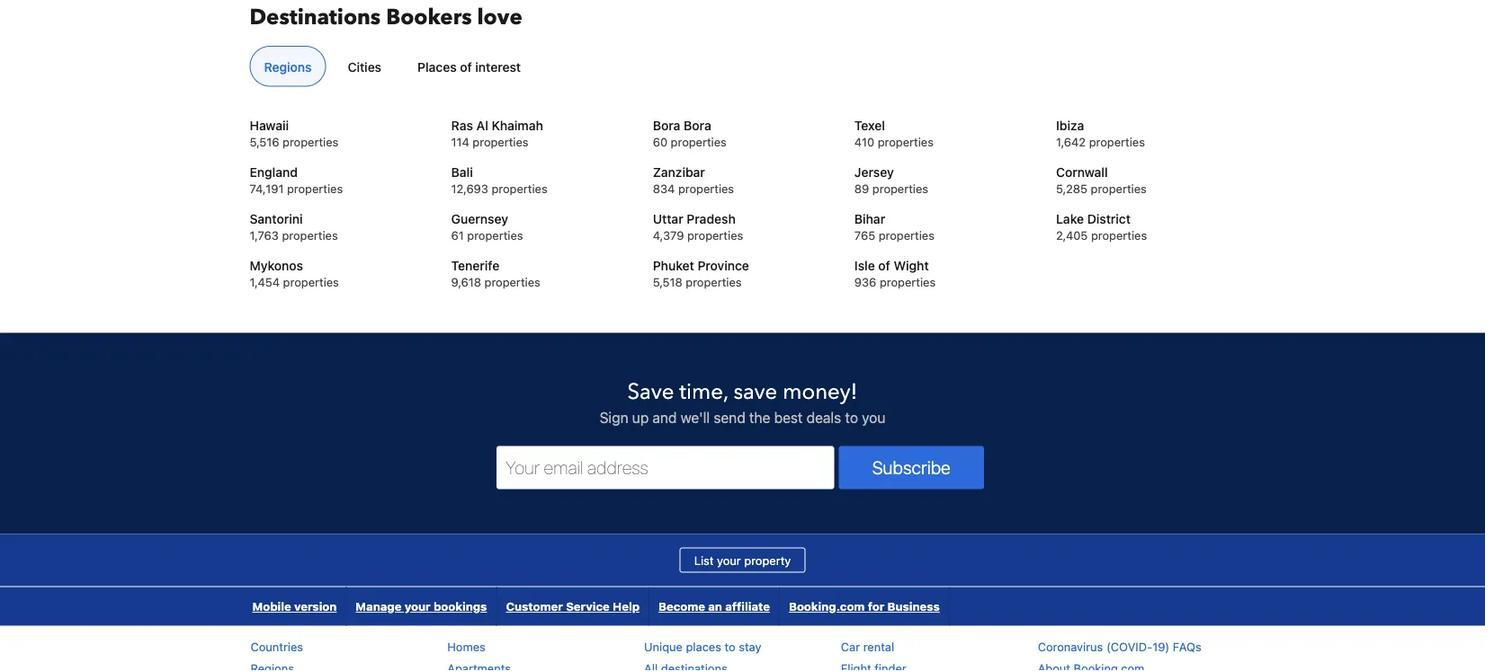 Task type: vqa. For each thing, say whether or not it's contained in the screenshot.


Task type: locate. For each thing, give the bounding box(es) containing it.
properties inside england 74,191 properties
[[287, 181, 343, 195]]

tenerife link
[[451, 257, 631, 275]]

interest
[[475, 59, 521, 74]]

properties down province
[[686, 275, 742, 289]]

of inside button
[[460, 59, 472, 74]]

properties down england link
[[287, 181, 343, 195]]

0 vertical spatial of
[[460, 59, 472, 74]]

properties inside jersey 89 properties
[[872, 181, 928, 195]]

410
[[854, 135, 874, 148]]

properties down texel
[[878, 135, 934, 148]]

tenerife
[[451, 258, 499, 273]]

19)
[[1152, 640, 1170, 654]]

properties up zanzibar
[[671, 135, 727, 148]]

customer service help
[[506, 600, 640, 614]]

jersey
[[854, 164, 894, 179]]

bora bora link
[[653, 116, 832, 134]]

properties down wight at the right
[[880, 275, 936, 289]]

mykonos link
[[250, 257, 429, 275]]

765
[[854, 228, 875, 242]]

(covid-
[[1106, 640, 1152, 654]]

of right places
[[460, 59, 472, 74]]

2 bora from the left
[[684, 118, 711, 132]]

properties down the district at the top of the page
[[1091, 228, 1147, 242]]

england 74,191 properties
[[250, 164, 343, 195]]

0 vertical spatial your
[[717, 554, 741, 567]]

to inside "save time, save money! sign up and we'll send the best deals to you"
[[845, 409, 858, 426]]

regions button
[[250, 46, 326, 87]]

properties down khaimah
[[473, 135, 529, 148]]

customer service help link
[[497, 588, 649, 626]]

1 vertical spatial of
[[878, 258, 890, 273]]

bihar
[[854, 211, 885, 226]]

guernsey
[[451, 211, 508, 226]]

time,
[[679, 378, 728, 407]]

0 horizontal spatial of
[[460, 59, 472, 74]]

your right manage
[[404, 600, 431, 614]]

up
[[632, 409, 649, 426]]

cities
[[348, 59, 381, 74]]

become
[[658, 600, 705, 614]]

1 bora from the left
[[653, 118, 680, 132]]

mobile
[[252, 600, 291, 614]]

9,618
[[451, 275, 481, 289]]

santorini link
[[250, 210, 429, 228]]

manage
[[356, 600, 402, 614]]

khaimah
[[492, 118, 543, 132]]

bora up 60
[[653, 118, 680, 132]]

of inside 'isle of wight 936 properties'
[[878, 258, 890, 273]]

your inside "list your property" link
[[717, 554, 741, 567]]

jersey 89 properties
[[854, 164, 928, 195]]

1 vertical spatial to
[[725, 640, 736, 654]]

booking.com
[[789, 600, 865, 614]]

1 horizontal spatial to
[[845, 409, 858, 426]]

places of interest
[[417, 59, 521, 74]]

for
[[868, 600, 884, 614]]

properties up pradesh at the top
[[678, 181, 734, 195]]

to left stay
[[725, 640, 736, 654]]

properties inside 'bora bora 60 properties'
[[671, 135, 727, 148]]

properties inside 'isle of wight 936 properties'
[[880, 275, 936, 289]]

tab list containing regions
[[242, 46, 1235, 87]]

properties up wight at the right
[[879, 228, 935, 242]]

places
[[686, 640, 721, 654]]

manage your bookings link
[[347, 588, 496, 626]]

of
[[460, 59, 472, 74], [878, 258, 890, 273]]

of right isle on the right of the page
[[878, 258, 890, 273]]

0 vertical spatial to
[[845, 409, 858, 426]]

isle of wight link
[[854, 257, 1034, 275]]

1 horizontal spatial your
[[717, 554, 741, 567]]

1 vertical spatial your
[[404, 600, 431, 614]]

navigation
[[243, 588, 950, 626]]

your for list
[[717, 554, 741, 567]]

bali
[[451, 164, 473, 179]]

1 horizontal spatial bora
[[684, 118, 711, 132]]

properties inside tenerife 9,618 properties
[[484, 275, 540, 289]]

your inside "manage your bookings" link
[[404, 600, 431, 614]]

to left you
[[845, 409, 858, 426]]

mykonos 1,454 properties
[[250, 258, 339, 289]]

send
[[714, 409, 745, 426]]

list your property link
[[680, 548, 805, 573]]

unique places to stay
[[644, 640, 761, 654]]

properties down guernsey
[[467, 228, 523, 242]]

service
[[566, 600, 610, 614]]

0 horizontal spatial bora
[[653, 118, 680, 132]]

properties inside 'ras al khaimah 114 properties'
[[473, 135, 529, 148]]

phuket province 5,518 properties
[[653, 258, 749, 289]]

texel 410 properties
[[854, 118, 934, 148]]

an
[[708, 600, 722, 614]]

navigation containing mobile version
[[243, 588, 950, 626]]

properties inside santorini 1,763 properties
[[282, 228, 338, 242]]

properties down the "jersey"
[[872, 181, 928, 195]]

properties down ibiza link
[[1089, 135, 1145, 148]]

61
[[451, 228, 464, 242]]

properties down bali link
[[492, 181, 548, 195]]

zanzibar
[[653, 164, 705, 179]]

5,285
[[1056, 181, 1087, 195]]

properties down hawaii link at left
[[283, 135, 338, 148]]

properties inside texel 410 properties
[[878, 135, 934, 148]]

car rental
[[841, 640, 894, 654]]

properties down santorini link
[[282, 228, 338, 242]]

tenerife 9,618 properties
[[451, 258, 540, 289]]

places of interest button
[[403, 46, 535, 87]]

your
[[717, 554, 741, 567], [404, 600, 431, 614]]

lake district link
[[1056, 210, 1235, 228]]

bookers
[[386, 2, 472, 32]]

properties inside ibiza 1,642 properties
[[1089, 135, 1145, 148]]

santorini
[[250, 211, 303, 226]]

ibiza 1,642 properties
[[1056, 118, 1145, 148]]

santorini 1,763 properties
[[250, 211, 338, 242]]

2,405
[[1056, 228, 1088, 242]]

mobile version
[[252, 600, 337, 614]]

bora up zanzibar
[[684, 118, 711, 132]]

properties inside guernsey 61 properties
[[467, 228, 523, 242]]

properties down pradesh at the top
[[687, 228, 743, 242]]

cities button
[[333, 46, 396, 87]]

to
[[845, 409, 858, 426], [725, 640, 736, 654]]

properties down tenerife link
[[484, 275, 540, 289]]

uttar pradesh link
[[653, 210, 832, 228]]

deals
[[806, 409, 841, 426]]

tab list
[[242, 46, 1235, 87]]

0 horizontal spatial your
[[404, 600, 431, 614]]

manage your bookings
[[356, 600, 487, 614]]

1,763
[[250, 228, 279, 242]]

places
[[417, 59, 457, 74]]

texel
[[854, 118, 885, 132]]

properties down cornwall 'link'
[[1091, 181, 1147, 195]]

properties down mykonos link at left top
[[283, 275, 339, 289]]

cornwall link
[[1056, 163, 1235, 181]]

navigation inside 'save time, save money!' footer
[[243, 588, 950, 626]]

1 horizontal spatial of
[[878, 258, 890, 273]]

your right list
[[717, 554, 741, 567]]

5,518
[[653, 275, 683, 289]]

uttar
[[653, 211, 683, 226]]

bora bora 60 properties
[[653, 118, 727, 148]]

properties inside bali 12,693 properties
[[492, 181, 548, 195]]



Task type: describe. For each thing, give the bounding box(es) containing it.
1,642
[[1056, 135, 1086, 148]]

coronavirus (covid-19) faqs link
[[1038, 640, 1201, 654]]

mykonos
[[250, 258, 303, 273]]

stay
[[739, 640, 761, 654]]

uttar pradesh 4,379 properties
[[653, 211, 743, 242]]

affiliate
[[725, 600, 770, 614]]

subscribe
[[872, 457, 951, 478]]

guernsey link
[[451, 210, 631, 228]]

guernsey 61 properties
[[451, 211, 523, 242]]

isle of wight 936 properties
[[854, 258, 936, 289]]

pradesh
[[687, 211, 736, 226]]

england
[[250, 164, 298, 179]]

bihar 765 properties
[[854, 211, 935, 242]]

sign
[[600, 409, 628, 426]]

your for manage
[[404, 600, 431, 614]]

ras al khaimah link
[[451, 116, 631, 134]]

properties inside phuket province 5,518 properties
[[686, 275, 742, 289]]

0 horizontal spatial to
[[725, 640, 736, 654]]

and
[[653, 409, 677, 426]]

properties inside the uttar pradesh 4,379 properties
[[687, 228, 743, 242]]

booking.com for business
[[789, 600, 940, 614]]

wight
[[894, 258, 929, 273]]

12,693
[[451, 181, 488, 195]]

zanzibar link
[[653, 163, 832, 181]]

ibiza link
[[1056, 116, 1235, 134]]

destinations bookers love
[[250, 2, 522, 32]]

we'll
[[681, 409, 710, 426]]

74,191
[[250, 181, 284, 195]]

isle
[[854, 258, 875, 273]]

you
[[862, 409, 885, 426]]

properties inside "mykonos 1,454 properties"
[[283, 275, 339, 289]]

regions
[[264, 59, 312, 74]]

list your property
[[694, 554, 791, 567]]

mobile version link
[[243, 588, 346, 626]]

england link
[[250, 163, 429, 181]]

jersey link
[[854, 163, 1034, 181]]

customer
[[506, 600, 563, 614]]

properties inside bihar 765 properties
[[879, 228, 935, 242]]

love
[[477, 2, 522, 32]]

properties inside the cornwall 5,285 properties
[[1091, 181, 1147, 195]]

of for wight
[[878, 258, 890, 273]]

5,516
[[250, 135, 279, 148]]

properties inside hawaii 5,516 properties
[[283, 135, 338, 148]]

texel link
[[854, 116, 1034, 134]]

zanzibar 834 properties
[[653, 164, 734, 195]]

become an affiliate link
[[649, 588, 779, 626]]

coronavirus
[[1038, 640, 1103, 654]]

homes
[[447, 640, 486, 654]]

ras al khaimah 114 properties
[[451, 118, 543, 148]]

district
[[1087, 211, 1131, 226]]

hawaii 5,516 properties
[[250, 118, 338, 148]]

province
[[698, 258, 749, 273]]

car rental link
[[841, 640, 894, 654]]

subscribe button
[[839, 446, 984, 490]]

1,454
[[250, 275, 280, 289]]

phuket province link
[[653, 257, 832, 275]]

ras
[[451, 118, 473, 132]]

business
[[887, 600, 940, 614]]

rental
[[863, 640, 894, 654]]

ibiza
[[1056, 118, 1084, 132]]

save time, save money! footer
[[0, 332, 1485, 672]]

faqs
[[1173, 640, 1201, 654]]

properties inside zanzibar 834 properties
[[678, 181, 734, 195]]

al
[[476, 118, 488, 132]]

bihar link
[[854, 210, 1034, 228]]

homes link
[[447, 640, 486, 654]]

bali 12,693 properties
[[451, 164, 548, 195]]

property
[[744, 554, 791, 567]]

money!
[[783, 378, 858, 407]]

4,379
[[653, 228, 684, 242]]

of for interest
[[460, 59, 472, 74]]

best
[[774, 409, 803, 426]]

help
[[613, 600, 640, 614]]

properties inside lake district 2,405 properties
[[1091, 228, 1147, 242]]

Your email address email field
[[497, 446, 834, 490]]

save time, save money! sign up and we'll send the best deals to you
[[600, 378, 885, 426]]

unique
[[644, 640, 683, 654]]

phuket
[[653, 258, 694, 273]]

936
[[854, 275, 876, 289]]

coronavirus (covid-19) faqs
[[1038, 640, 1201, 654]]

save
[[733, 378, 777, 407]]

bookings
[[434, 600, 487, 614]]

hawaii link
[[250, 116, 429, 134]]

89
[[854, 181, 869, 195]]



